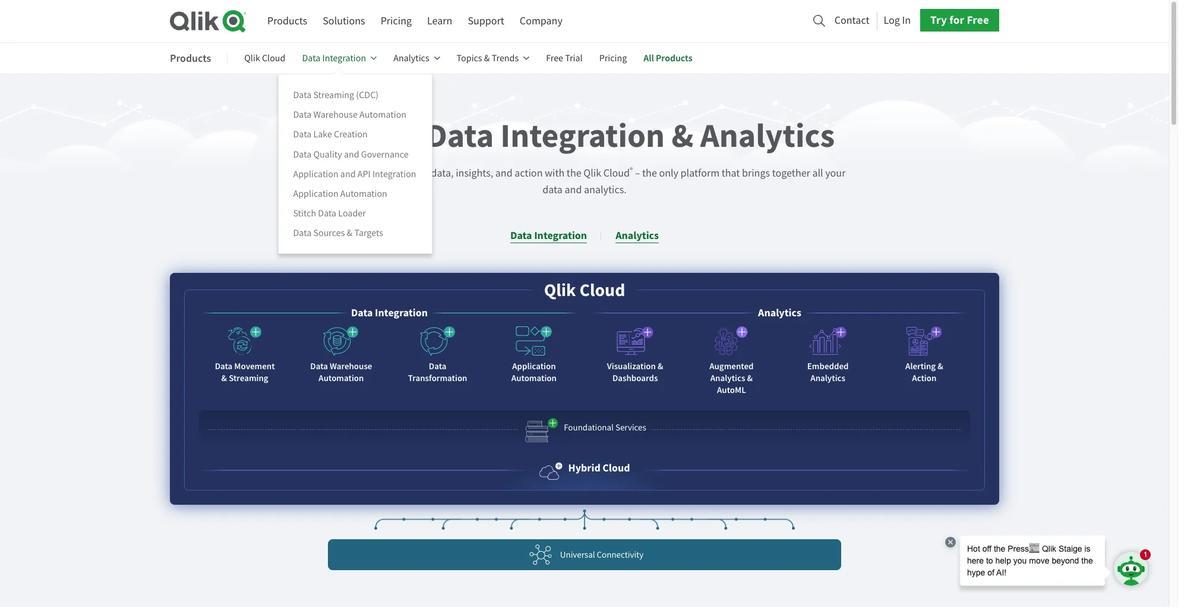 Task type: locate. For each thing, give the bounding box(es) containing it.
menu bar containing products
[[268, 10, 563, 32]]

data
[[302, 52, 321, 64], [293, 89, 312, 101], [293, 109, 312, 121], [426, 114, 494, 158], [293, 129, 312, 141], [293, 148, 312, 160], [318, 207, 337, 219], [293, 227, 312, 239], [511, 228, 532, 243], [351, 306, 373, 320], [215, 360, 233, 372], [311, 360, 328, 372], [429, 360, 447, 372]]

products right all
[[656, 52, 693, 64]]

company
[[520, 14, 563, 28]]

0 vertical spatial data integration link
[[302, 44, 377, 73]]

pricing inside "qlik main" element
[[381, 14, 412, 28]]

free inside products menu bar
[[546, 52, 564, 64]]

streaming inside 'link'
[[314, 89, 354, 101]]

3 the from the left
[[643, 167, 657, 180]]

1 vertical spatial qlik
[[584, 167, 602, 180]]

only
[[660, 167, 679, 180]]

automation
[[360, 109, 407, 121], [341, 188, 388, 200], [319, 372, 364, 384], [512, 372, 557, 384]]

sources
[[314, 227, 345, 239]]

trial
[[566, 52, 583, 64]]

the right with
[[567, 167, 582, 180]]

products menu bar
[[170, 44, 710, 254]]

0 vertical spatial data warehouse automation
[[293, 109, 407, 121]]

& right automl
[[748, 372, 753, 384]]

1 the from the left
[[350, 167, 365, 180]]

1 vertical spatial free
[[546, 52, 564, 64]]

action
[[913, 372, 937, 384]]

topics
[[457, 52, 483, 64]]

application and api integration link
[[293, 167, 417, 181]]

products inside "qlik main" element
[[268, 14, 308, 28]]

integration down governance
[[373, 168, 417, 180]]

the left gaps
[[350, 167, 365, 180]]

data movement & streaming button
[[203, 321, 287, 389]]

0 horizontal spatial products
[[170, 51, 211, 65]]

that
[[722, 167, 740, 180]]

0 vertical spatial data integration
[[302, 52, 366, 64]]

1 vertical spatial warehouse
[[330, 360, 372, 372]]

& left targets
[[347, 227, 353, 239]]

data inside 'data sources & targets' link
[[293, 227, 312, 239]]

products up "qlik cloud" "link"
[[268, 14, 308, 28]]

augmented
[[710, 360, 754, 372]]

universal
[[561, 549, 595, 561]]

and down creation
[[344, 148, 359, 160]]

free right "for"
[[968, 13, 990, 28]]

0 horizontal spatial analytics link
[[394, 44, 440, 73]]

2 vertical spatial application
[[513, 360, 556, 372]]

data
[[543, 183, 563, 197]]

1 vertical spatial data warehouse automation
[[311, 360, 372, 384]]

data quality and governance
[[293, 148, 409, 160]]

0 horizontal spatial pricing link
[[381, 10, 412, 32]]

0 horizontal spatial data integration link
[[302, 44, 377, 73]]

1 vertical spatial application
[[293, 188, 339, 200]]

integration
[[323, 52, 366, 64], [501, 114, 665, 158], [373, 168, 417, 180], [535, 228, 587, 243], [375, 306, 428, 320]]

learn link
[[427, 10, 453, 32]]

data quality and governance link
[[293, 148, 409, 161]]

data integration
[[302, 52, 366, 64], [511, 228, 587, 243], [351, 306, 428, 320]]

analytics
[[394, 52, 430, 64], [701, 114, 836, 158], [616, 228, 659, 243], [759, 306, 802, 320], [711, 372, 746, 384], [811, 372, 846, 384]]

1 horizontal spatial qlik
[[544, 278, 576, 302]]

– the only platform that brings together all your data and analytics.
[[543, 167, 846, 197]]

0 horizontal spatial qlik
[[245, 52, 260, 64]]

universal connectivity
[[561, 549, 644, 561]]

contact link
[[835, 11, 870, 30]]

cloud data integration & analytics
[[335, 114, 836, 158]]

0 vertical spatial pricing
[[381, 14, 412, 28]]

1 horizontal spatial pricing link
[[600, 44, 627, 73]]

the for close the gaps between data, insights, and action with the qlik cloud ®
[[350, 167, 365, 180]]

free
[[968, 13, 990, 28], [546, 52, 564, 64]]

1 horizontal spatial data integration link
[[511, 228, 587, 243]]

action
[[515, 167, 543, 180]]

1 vertical spatial pricing
[[600, 52, 627, 64]]

stitch data loader
[[293, 207, 366, 219]]

warehouse
[[314, 109, 358, 121], [330, 360, 372, 372]]

1 horizontal spatial pricing
[[600, 52, 627, 64]]

free left trial
[[546, 52, 564, 64]]

and right data
[[565, 183, 582, 197]]

data streaming (cdc) link
[[293, 89, 379, 102]]

–
[[635, 167, 641, 180]]

0 horizontal spatial streaming
[[229, 372, 269, 384]]

the right –
[[643, 167, 657, 180]]

pricing left all
[[600, 52, 627, 64]]

& inside menu
[[347, 227, 353, 239]]

&
[[484, 52, 490, 64], [672, 114, 694, 158], [347, 227, 353, 239], [658, 360, 664, 372], [938, 360, 944, 372], [222, 372, 227, 384], [748, 372, 753, 384]]

0 vertical spatial pricing link
[[381, 10, 412, 32]]

qlik inside "link"
[[245, 52, 260, 64]]

data sources & targets
[[293, 227, 383, 239]]

support link
[[468, 10, 505, 32]]

visualization & dashboards button
[[594, 321, 677, 389]]

application automation inside topics & trends menu
[[293, 188, 388, 200]]

& right alerting
[[938, 360, 944, 372]]

streaming inside data movement & streaming
[[229, 372, 269, 384]]

1 horizontal spatial application automation
[[512, 360, 557, 384]]

data transformation
[[408, 360, 468, 384]]

1 horizontal spatial the
[[567, 167, 582, 180]]

data inside data streaming (cdc) 'link'
[[293, 89, 312, 101]]

pricing left learn
[[381, 14, 412, 28]]

0 vertical spatial analytics link
[[394, 44, 440, 73]]

& inside augmented analytics & automl
[[748, 372, 753, 384]]

qlik
[[245, 52, 260, 64], [584, 167, 602, 180], [544, 278, 576, 302]]

®
[[630, 165, 633, 175]]

pricing link left learn
[[381, 10, 412, 32]]

0 vertical spatial free
[[968, 13, 990, 28]]

analytics link down learn link
[[394, 44, 440, 73]]

dashboards
[[613, 372, 658, 384]]

pricing
[[381, 14, 412, 28], [600, 52, 627, 64]]

all products
[[644, 52, 693, 64]]

creation
[[334, 129, 368, 141]]

in
[[903, 14, 911, 27]]

the inside – the only platform that brings together all your data and analytics.
[[643, 167, 657, 180]]

all
[[644, 52, 654, 64]]

& right topics
[[484, 52, 490, 64]]

and inside close the gaps between data, insights, and action with the qlik cloud ®
[[496, 167, 513, 180]]

data integration link down data
[[511, 228, 587, 243]]

1 horizontal spatial streaming
[[314, 89, 354, 101]]

0 horizontal spatial the
[[350, 167, 365, 180]]

2 horizontal spatial the
[[643, 167, 657, 180]]

and
[[344, 148, 359, 160], [496, 167, 513, 180], [341, 168, 356, 180], [565, 183, 582, 197]]

data warehouse automation inside button
[[311, 360, 372, 384]]

log
[[884, 14, 901, 27]]

data warehouse automation inside topics & trends menu
[[293, 109, 407, 121]]

products for products link
[[268, 14, 308, 28]]

application and api integration
[[293, 168, 417, 180]]

topics & trends
[[457, 52, 519, 64]]

cloud
[[262, 52, 286, 64], [335, 114, 420, 158], [604, 167, 630, 180], [580, 278, 626, 302], [603, 461, 631, 475]]

1 vertical spatial application automation
[[512, 360, 557, 384]]

0 horizontal spatial free
[[546, 52, 564, 64]]

1 horizontal spatial analytics link
[[616, 228, 659, 243]]

hybrid cloud button
[[540, 460, 631, 481]]

data,
[[431, 167, 454, 180]]

0 horizontal spatial application automation
[[293, 188, 388, 200]]

1 horizontal spatial qlik cloud
[[544, 278, 626, 302]]

targets
[[355, 227, 383, 239]]

data inside data warehouse automation link
[[293, 109, 312, 121]]

the
[[350, 167, 365, 180], [567, 167, 582, 180], [643, 167, 657, 180]]

1 vertical spatial analytics link
[[616, 228, 659, 243]]

qlik inside close the gaps between data, insights, and action with the qlik cloud ®
[[584, 167, 602, 180]]

qlik main element
[[268, 9, 1000, 32]]

integration inside topics & trends menu
[[373, 168, 417, 180]]

1 vertical spatial data integration link
[[511, 228, 587, 243]]

pricing link
[[381, 10, 412, 32], [600, 44, 627, 73]]

analytics link down analytics.
[[616, 228, 659, 243]]

data streaming (cdc)
[[293, 89, 379, 101]]

0 vertical spatial application
[[293, 168, 339, 180]]

1 horizontal spatial products
[[268, 14, 308, 28]]

& left movement in the left of the page
[[222, 372, 227, 384]]

0 vertical spatial qlik cloud
[[245, 52, 286, 64]]

1 horizontal spatial free
[[968, 13, 990, 28]]

embedded analytics button
[[787, 321, 870, 389]]

alerting
[[906, 360, 936, 372]]

2 horizontal spatial qlik
[[584, 167, 602, 180]]

0 horizontal spatial pricing
[[381, 14, 412, 28]]

1 vertical spatial pricing link
[[600, 44, 627, 73]]

data integration link up data streaming (cdc) 'link'
[[302, 44, 377, 73]]

0 vertical spatial application automation
[[293, 188, 388, 200]]

log in
[[884, 14, 911, 27]]

application
[[293, 168, 339, 180], [293, 188, 339, 200], [513, 360, 556, 372]]

application inside button
[[513, 360, 556, 372]]

0 vertical spatial streaming
[[314, 89, 354, 101]]

quality
[[314, 148, 342, 160]]

0 vertical spatial warehouse
[[314, 109, 358, 121]]

pricing link left all
[[600, 44, 627, 73]]

your
[[826, 167, 846, 180]]

data movement & streaming
[[215, 360, 275, 384]]

data lake creation link
[[293, 128, 368, 141]]

0 horizontal spatial qlik cloud
[[245, 52, 286, 64]]

data inside stitch data loader link
[[318, 207, 337, 219]]

menu bar inside "qlik main" element
[[268, 10, 563, 32]]

application automation link
[[293, 187, 388, 200]]

platform
[[681, 167, 720, 180]]

& right visualization
[[658, 360, 664, 372]]

close
[[324, 167, 348, 180]]

analytics inside products menu bar
[[394, 52, 430, 64]]

the for – the only platform that brings together all your data and analytics.
[[643, 167, 657, 180]]

products down go to the home page. image
[[170, 51, 211, 65]]

and left the action
[[496, 167, 513, 180]]

1 vertical spatial streaming
[[229, 372, 269, 384]]

1 vertical spatial qlik cloud
[[544, 278, 626, 302]]

0 vertical spatial qlik
[[245, 52, 260, 64]]

menu bar
[[268, 10, 563, 32]]

try for free link
[[921, 9, 1000, 32]]

data warehouse automation
[[293, 109, 407, 121], [311, 360, 372, 384]]



Task type: vqa. For each thing, say whether or not it's contained in the screenshot.
first Data Integration Platform  - Qlik image from the top
no



Task type: describe. For each thing, give the bounding box(es) containing it.
free trial link
[[546, 44, 583, 73]]

topics & trends link
[[457, 44, 530, 73]]

2 vertical spatial qlik
[[544, 278, 576, 302]]

brings
[[743, 167, 771, 180]]

embedded analytics
[[808, 360, 849, 384]]

data inside data quality and governance link
[[293, 148, 312, 160]]

solutions link
[[323, 10, 365, 32]]

embedded
[[808, 360, 849, 372]]

free inside "qlik main" element
[[968, 13, 990, 28]]

augmented analytics & automl
[[710, 360, 754, 396]]

lake
[[314, 129, 332, 141]]

free trial
[[546, 52, 583, 64]]

integration up with
[[501, 114, 665, 158]]

trends
[[492, 52, 519, 64]]

augmented analytics & automl button
[[690, 321, 774, 401]]

visualization & dashboards
[[607, 360, 664, 384]]

loader
[[338, 207, 366, 219]]

data transformation button
[[396, 321, 480, 389]]

transformation
[[408, 372, 468, 384]]

visualization
[[607, 360, 656, 372]]

data inside "data lake creation" link
[[293, 129, 312, 141]]

connectivity
[[597, 549, 644, 561]]

& inside data movement & streaming
[[222, 372, 227, 384]]

between
[[390, 167, 429, 180]]

data inside data warehouse automation button
[[311, 360, 328, 372]]

close the gaps between data, insights, and action with the qlik cloud ®
[[324, 165, 633, 180]]

application for the application and api integration link
[[293, 168, 339, 180]]

& inside alerting & action
[[938, 360, 944, 372]]

data warehouse automation link
[[293, 108, 407, 121]]

movement
[[234, 360, 275, 372]]

topics & trends menu
[[279, 74, 433, 254]]

foundational services
[[564, 422, 647, 433]]

integration down solutions link
[[323, 52, 366, 64]]

analytics inside augmented analytics & automl
[[711, 372, 746, 384]]

application for application automation link
[[293, 188, 339, 200]]

support
[[468, 14, 505, 28]]

try for free
[[931, 13, 990, 28]]

stitch data loader link
[[293, 207, 366, 220]]

governance
[[361, 148, 409, 160]]

application automation button
[[493, 321, 576, 389]]

cloud inside button
[[603, 461, 631, 475]]

data inside data movement & streaming
[[215, 360, 233, 372]]

and left the api
[[341, 168, 356, 180]]

analytics.
[[584, 183, 627, 197]]

application automation inside application automation button
[[512, 360, 557, 384]]

with
[[545, 167, 565, 180]]

hybrid
[[569, 461, 601, 475]]

pricing link inside "qlik main" element
[[381, 10, 412, 32]]

data lake creation
[[293, 129, 368, 141]]

integration up data transformation button
[[375, 306, 428, 320]]

data sources & targets link
[[293, 226, 383, 240]]

(cdc)
[[356, 89, 379, 101]]

products link
[[268, 10, 308, 32]]

alerting & action
[[906, 360, 944, 384]]

data integration inside products menu bar
[[302, 52, 366, 64]]

try
[[931, 13, 948, 28]]

2 vertical spatial data integration
[[351, 306, 428, 320]]

& inside 'link'
[[484, 52, 490, 64]]

automation inside data warehouse automation
[[319, 372, 364, 384]]

data inside data transformation
[[429, 360, 447, 372]]

services
[[616, 422, 647, 433]]

contact
[[835, 14, 870, 27]]

insights,
[[456, 167, 494, 180]]

api
[[358, 168, 371, 180]]

data warehouse automation button
[[300, 321, 383, 389]]

log in link
[[884, 11, 911, 30]]

stitch
[[293, 207, 316, 219]]

foundational services button
[[199, 410, 971, 450]]

& inside visualization & dashboards
[[658, 360, 664, 372]]

qlik cloud inside products menu bar
[[245, 52, 286, 64]]

go to the home page. image
[[170, 10, 246, 33]]

together
[[773, 167, 811, 180]]

for
[[950, 13, 965, 28]]

products for products menu bar
[[170, 51, 211, 65]]

qlik cloud link
[[245, 44, 286, 73]]

and inside – the only platform that brings together all your data and analytics.
[[565, 183, 582, 197]]

cloud inside close the gaps between data, insights, and action with the qlik cloud ®
[[604, 167, 630, 180]]

2 horizontal spatial products
[[656, 52, 693, 64]]

analytics inside embedded analytics
[[811, 372, 846, 384]]

integration down data
[[535, 228, 587, 243]]

warehouse inside data warehouse automation
[[330, 360, 372, 372]]

1 vertical spatial data integration
[[511, 228, 587, 243]]

foundational
[[564, 422, 614, 433]]

& up the only
[[672, 114, 694, 158]]

warehouse inside topics & trends menu
[[314, 109, 358, 121]]

all
[[813, 167, 824, 180]]

gaps
[[367, 167, 388, 180]]

automl
[[718, 384, 747, 396]]

pricing inside products menu bar
[[600, 52, 627, 64]]

solutions
[[323, 14, 365, 28]]

alerting & action button
[[883, 321, 967, 389]]

2 the from the left
[[567, 167, 582, 180]]

all products link
[[644, 44, 693, 73]]

cloud inside "link"
[[262, 52, 286, 64]]



